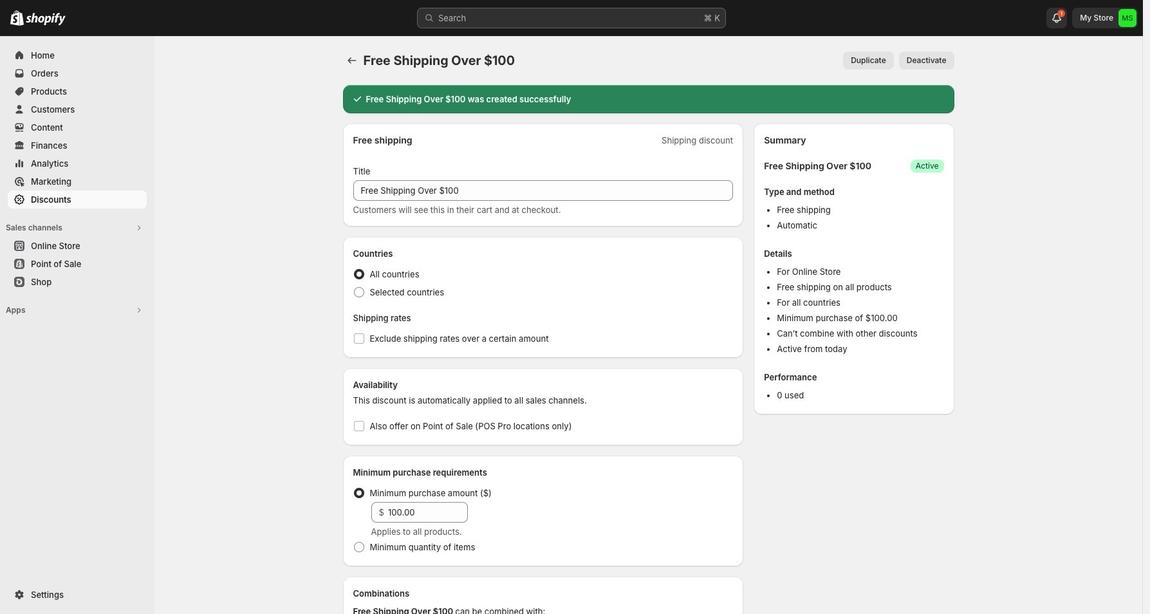 Task type: locate. For each thing, give the bounding box(es) containing it.
None text field
[[353, 180, 734, 201]]

shopify image
[[26, 13, 66, 26]]



Task type: vqa. For each thing, say whether or not it's contained in the screenshot.
'products' link at the left of page
no



Task type: describe. For each thing, give the bounding box(es) containing it.
shopify image
[[10, 10, 24, 26]]

my store image
[[1119, 9, 1137, 27]]

0.00 text field
[[388, 502, 468, 523]]



